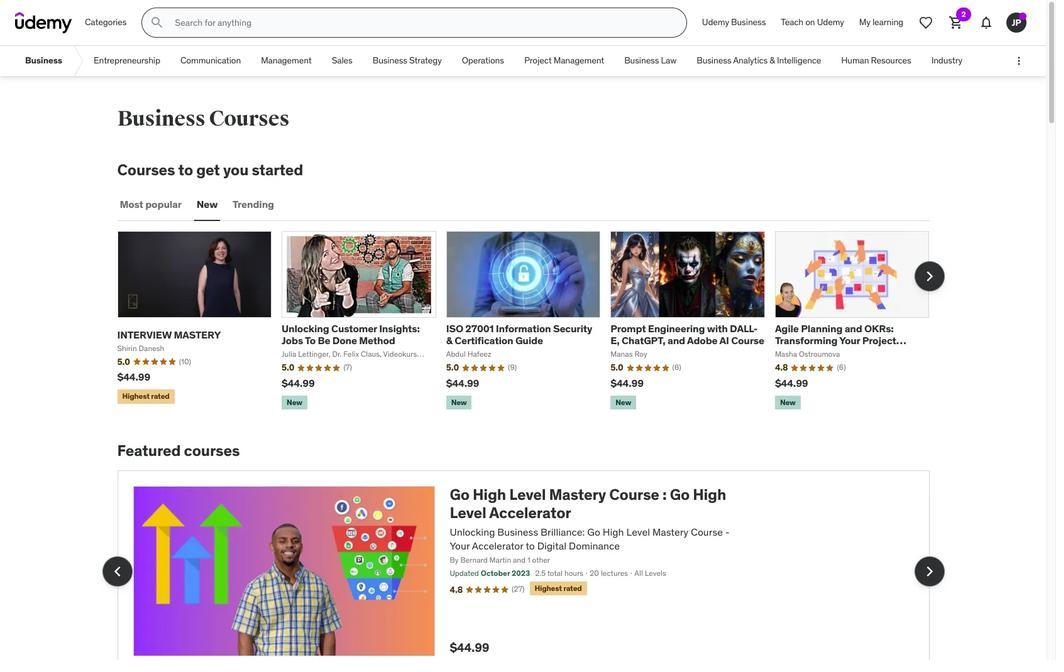 Task type: vqa. For each thing, say whether or not it's contained in the screenshot.
the your within the Go High Level Mastery Course : Go High Level Accelerator Unlocking Business Brilliance: Go High Level Mastery Course - Your Accelerator to Digital Dominance By Bernard Martin and 1 other
yes



Task type: locate. For each thing, give the bounding box(es) containing it.
business courses
[[117, 106, 289, 132]]

unlocking
[[282, 322, 329, 335], [450, 526, 495, 539]]

accelerator
[[489, 504, 571, 523], [472, 540, 524, 553]]

unlocking customer insights: jobs to be done method link
[[282, 322, 420, 347]]

project right planning
[[862, 335, 896, 347]]

updated october 2023
[[450, 569, 530, 579]]

1
[[527, 556, 530, 565]]

e,
[[611, 335, 620, 347]]

mastery down :
[[653, 526, 688, 539]]

1 vertical spatial carousel element
[[102, 471, 945, 661]]

0 horizontal spatial go
[[450, 485, 470, 505]]

& left 27001
[[446, 335, 453, 347]]

and inside go high level mastery course : go high level accelerator unlocking business brilliance: go high level mastery course - your accelerator to digital dominance by bernard martin and 1 other
[[513, 556, 526, 565]]

course left -
[[691, 526, 723, 539]]

courses
[[209, 106, 289, 132], [117, 160, 175, 180]]

accelerator up brilliance:
[[489, 504, 571, 523]]

udemy up business analytics & intelligence
[[702, 16, 729, 28]]

your inside agile planning and okrs: transforming your project outcomes
[[839, 335, 860, 347]]

project management link
[[514, 46, 614, 76]]

0 horizontal spatial high
[[473, 485, 506, 505]]

1 vertical spatial course
[[609, 485, 659, 505]]

2 horizontal spatial level
[[626, 526, 650, 539]]

to up 1
[[526, 540, 535, 553]]

0 vertical spatial carousel element
[[117, 231, 945, 413]]

agile planning and okrs: transforming your project outcomes
[[775, 322, 896, 359]]

1 horizontal spatial &
[[770, 55, 775, 66]]

next image
[[919, 267, 940, 287], [919, 562, 940, 582]]

chatgpt,
[[622, 335, 666, 347]]

project right operations
[[524, 55, 552, 66]]

1 vertical spatial &
[[446, 335, 453, 347]]

level up all
[[626, 526, 650, 539]]

1 vertical spatial your
[[450, 540, 470, 553]]

to left get
[[178, 160, 193, 180]]

Search for anything text field
[[172, 12, 671, 33]]

0 vertical spatial next image
[[919, 267, 940, 287]]

and
[[845, 322, 862, 335], [668, 335, 685, 347], [513, 556, 526, 565]]

2 horizontal spatial and
[[845, 322, 862, 335]]

1 horizontal spatial to
[[526, 540, 535, 553]]

0 horizontal spatial management
[[261, 55, 312, 66]]

with
[[707, 322, 728, 335]]

human resources
[[841, 55, 911, 66]]

4.8
[[450, 585, 463, 596]]

security
[[553, 322, 592, 335]]

submit search image
[[150, 15, 165, 30]]

to
[[305, 335, 316, 347]]

0 horizontal spatial your
[[450, 540, 470, 553]]

entrepreneurship link
[[84, 46, 170, 76]]

0 vertical spatial accelerator
[[489, 504, 571, 523]]

dominance
[[569, 540, 620, 553]]

bernard
[[460, 556, 488, 565]]

prompt engineering with dall- e, chatgpt, and adobe ai course link
[[611, 322, 764, 347]]

0 horizontal spatial unlocking
[[282, 322, 329, 335]]

accelerator up martin
[[472, 540, 524, 553]]

courses up the most popular
[[117, 160, 175, 180]]

your inside go high level mastery course : go high level accelerator unlocking business brilliance: go high level mastery course - your accelerator to digital dominance by bernard martin and 1 other
[[450, 540, 470, 553]]

0 horizontal spatial &
[[446, 335, 453, 347]]

and left adobe
[[668, 335, 685, 347]]

courses
[[184, 442, 240, 461]]

0 vertical spatial project
[[524, 55, 552, 66]]

0 vertical spatial course
[[731, 335, 764, 347]]

and left the okrs:
[[845, 322, 862, 335]]

level up brilliance:
[[509, 485, 546, 505]]

1 vertical spatial to
[[526, 540, 535, 553]]

1 horizontal spatial and
[[668, 335, 685, 347]]

be
[[318, 335, 330, 347]]

management link
[[251, 46, 322, 76]]

1 horizontal spatial udemy
[[817, 16, 844, 28]]

your
[[839, 335, 860, 347], [450, 540, 470, 553]]

my learning link
[[852, 8, 911, 38]]

to
[[178, 160, 193, 180], [526, 540, 535, 553]]

prompt engineering with dall- e, chatgpt, and adobe ai course
[[611, 322, 764, 347]]

industry
[[932, 55, 963, 66]]

your left the okrs:
[[839, 335, 860, 347]]

0 horizontal spatial course
[[609, 485, 659, 505]]

october
[[481, 569, 510, 579]]

management
[[261, 55, 312, 66], [554, 55, 604, 66]]

course right the ai
[[731, 335, 764, 347]]

analytics
[[733, 55, 768, 66]]

2 horizontal spatial high
[[693, 485, 726, 505]]

high
[[473, 485, 506, 505], [693, 485, 726, 505], [603, 526, 624, 539]]

1 horizontal spatial unlocking
[[450, 526, 495, 539]]

1 vertical spatial next image
[[919, 562, 940, 582]]

communication
[[180, 55, 241, 66]]

courses up you on the top of page
[[209, 106, 289, 132]]

1 horizontal spatial your
[[839, 335, 860, 347]]

0 vertical spatial unlocking
[[282, 322, 329, 335]]

business link
[[15, 46, 72, 76]]

course
[[731, 335, 764, 347], [609, 485, 659, 505], [691, 526, 723, 539]]

1 horizontal spatial management
[[554, 55, 604, 66]]

you
[[223, 160, 249, 180]]

1 management from the left
[[261, 55, 312, 66]]

operations link
[[452, 46, 514, 76]]

mastery
[[174, 329, 221, 341]]

jobs
[[282, 335, 303, 347]]

0 vertical spatial mastery
[[549, 485, 606, 505]]

udemy right on at the top right of the page
[[817, 16, 844, 28]]

1 horizontal spatial course
[[691, 526, 723, 539]]

0 horizontal spatial udemy
[[702, 16, 729, 28]]

1 next image from the top
[[919, 267, 940, 287]]

& right analytics
[[770, 55, 775, 66]]

your up by
[[450, 540, 470, 553]]

shopping cart with 2 items image
[[949, 15, 964, 30]]

most popular
[[120, 198, 182, 211]]

carousel element
[[117, 231, 945, 413], [102, 471, 945, 661]]

0 horizontal spatial and
[[513, 556, 526, 565]]

business analytics & intelligence
[[697, 55, 821, 66]]

udemy business link
[[695, 8, 773, 38]]

1 udemy from the left
[[702, 16, 729, 28]]

prompt
[[611, 322, 646, 335]]

1 horizontal spatial courses
[[209, 106, 289, 132]]

1 vertical spatial mastery
[[653, 526, 688, 539]]

1 vertical spatial project
[[862, 335, 896, 347]]

new button
[[194, 190, 220, 220]]

dall-
[[730, 322, 758, 335]]

udemy
[[702, 16, 729, 28], [817, 16, 844, 28]]

0 horizontal spatial to
[[178, 160, 193, 180]]

unlocking left done
[[282, 322, 329, 335]]

strategy
[[409, 55, 442, 66]]

highest rated
[[535, 584, 582, 594]]

learning
[[873, 16, 903, 28]]

method
[[359, 335, 395, 347]]

0 vertical spatial &
[[770, 55, 775, 66]]

1 vertical spatial courses
[[117, 160, 175, 180]]

course left :
[[609, 485, 659, 505]]

interview  mastery link
[[117, 329, 221, 341]]

unlocking up bernard
[[450, 526, 495, 539]]

human resources link
[[831, 46, 921, 76]]

&
[[770, 55, 775, 66], [446, 335, 453, 347]]

0 vertical spatial your
[[839, 335, 860, 347]]

project management
[[524, 55, 604, 66]]

business for business courses
[[117, 106, 205, 132]]

categories
[[85, 16, 127, 28]]

mastery up brilliance:
[[549, 485, 606, 505]]

level up bernard
[[450, 504, 486, 523]]

1 horizontal spatial project
[[862, 335, 896, 347]]

2 horizontal spatial course
[[731, 335, 764, 347]]

1 vertical spatial unlocking
[[450, 526, 495, 539]]

unlocking customer insights: jobs to be done method
[[282, 322, 420, 347]]

20 lectures
[[590, 569, 628, 579]]

carousel element containing go high level mastery course : go high level accelerator
[[102, 471, 945, 661]]

and left 1
[[513, 556, 526, 565]]

27001
[[465, 322, 494, 335]]

2 vertical spatial course
[[691, 526, 723, 539]]

insights:
[[379, 322, 420, 335]]

carousel element containing unlocking customer insights: jobs to be done method
[[117, 231, 945, 413]]

mastery
[[549, 485, 606, 505], [653, 526, 688, 539]]

course inside prompt engineering with dall- e, chatgpt, and adobe ai course
[[731, 335, 764, 347]]



Task type: describe. For each thing, give the bounding box(es) containing it.
okrs:
[[864, 322, 894, 335]]

lectures
[[601, 569, 628, 579]]

business strategy link
[[363, 46, 452, 76]]

courses to get you started
[[117, 160, 303, 180]]

go high level mastery course : go high level accelerator unlocking business brilliance: go high level mastery course - your accelerator to digital dominance by bernard martin and 1 other
[[450, 485, 730, 565]]

certification
[[455, 335, 513, 347]]

most
[[120, 198, 143, 211]]

hours
[[564, 569, 583, 579]]

new
[[197, 198, 218, 211]]

wishlist image
[[919, 15, 934, 30]]

$44.99
[[450, 641, 489, 656]]

1 horizontal spatial high
[[603, 526, 624, 539]]

iso
[[446, 322, 463, 335]]

information
[[496, 322, 551, 335]]

ai
[[720, 335, 729, 347]]

categories button
[[77, 8, 134, 38]]

sales
[[332, 55, 353, 66]]

& inside the iso 27001 information security & certification guide
[[446, 335, 453, 347]]

business law
[[624, 55, 677, 66]]

jp
[[1012, 17, 1021, 28]]

popular
[[145, 198, 182, 211]]

udemy image
[[15, 12, 72, 33]]

agile
[[775, 322, 799, 335]]

previous image
[[107, 562, 127, 582]]

and inside agile planning and okrs: transforming your project outcomes
[[845, 322, 862, 335]]

levels
[[645, 569, 666, 579]]

teach
[[781, 16, 803, 28]]

business for business analytics & intelligence
[[697, 55, 731, 66]]

adobe
[[687, 335, 718, 347]]

business for business law
[[624, 55, 659, 66]]

-
[[725, 526, 730, 539]]

trending
[[233, 198, 274, 211]]

(27)
[[512, 585, 525, 594]]

0 horizontal spatial level
[[450, 504, 486, 523]]

business inside go high level mastery course : go high level accelerator unlocking business brilliance: go high level mastery course - your accelerator to digital dominance by bernard martin and 1 other
[[497, 526, 538, 539]]

other
[[532, 556, 550, 565]]

0 vertical spatial to
[[178, 160, 193, 180]]

iso 27001 information security & certification guide link
[[446, 322, 592, 347]]

0 horizontal spatial courses
[[117, 160, 175, 180]]

digital
[[537, 540, 566, 553]]

arrow pointing to subcategory menu links image
[[72, 46, 84, 76]]

communication link
[[170, 46, 251, 76]]

on
[[805, 16, 815, 28]]

business for business
[[25, 55, 62, 66]]

get
[[196, 160, 220, 180]]

done
[[332, 335, 357, 347]]

interview  mastery
[[117, 329, 221, 341]]

unlocking inside go high level mastery course : go high level accelerator unlocking business brilliance: go high level mastery course - your accelerator to digital dominance by bernard martin and 1 other
[[450, 526, 495, 539]]

my
[[859, 16, 871, 28]]

most popular button
[[117, 190, 184, 220]]

2023
[[512, 569, 530, 579]]

0 horizontal spatial mastery
[[549, 485, 606, 505]]

2.5
[[535, 569, 546, 579]]

business strategy
[[373, 55, 442, 66]]

project inside agile planning and okrs: transforming your project outcomes
[[862, 335, 896, 347]]

2 horizontal spatial go
[[670, 485, 690, 505]]

1 horizontal spatial mastery
[[653, 526, 688, 539]]

to inside go high level mastery course : go high level accelerator unlocking business brilliance: go high level mastery course - your accelerator to digital dominance by bernard martin and 1 other
[[526, 540, 535, 553]]

updated
[[450, 569, 479, 579]]

my learning
[[859, 16, 903, 28]]

agile planning and okrs: transforming your project outcomes link
[[775, 322, 906, 359]]

and inside prompt engineering with dall- e, chatgpt, and adobe ai course
[[668, 335, 685, 347]]

1 horizontal spatial level
[[509, 485, 546, 505]]

iso 27001 information security & certification guide
[[446, 322, 592, 347]]

more subcategory menu links image
[[1013, 55, 1025, 67]]

customer
[[331, 322, 377, 335]]

teach on udemy
[[781, 16, 844, 28]]

operations
[[462, 55, 504, 66]]

:
[[663, 485, 667, 505]]

outcomes
[[775, 347, 824, 359]]

2 next image from the top
[[919, 562, 940, 582]]

resources
[[871, 55, 911, 66]]

udemy business
[[702, 16, 766, 28]]

2 management from the left
[[554, 55, 604, 66]]

2 udemy from the left
[[817, 16, 844, 28]]

intelligence
[[777, 55, 821, 66]]

industry link
[[921, 46, 973, 76]]

2 link
[[941, 8, 971, 38]]

by
[[450, 556, 459, 565]]

1 horizontal spatial go
[[587, 526, 600, 539]]

trending button
[[230, 190, 277, 220]]

martin
[[489, 556, 511, 565]]

highest
[[535, 584, 562, 594]]

all levels
[[635, 569, 666, 579]]

law
[[661, 55, 677, 66]]

1 vertical spatial accelerator
[[472, 540, 524, 553]]

rated
[[563, 584, 582, 594]]

0 horizontal spatial project
[[524, 55, 552, 66]]

you have alerts image
[[1019, 13, 1027, 20]]

business analytics & intelligence link
[[687, 46, 831, 76]]

started
[[252, 160, 303, 180]]

business for business strategy
[[373, 55, 407, 66]]

brilliance:
[[541, 526, 585, 539]]

teach on udemy link
[[773, 8, 852, 38]]

unlocking inside unlocking customer insights: jobs to be done method
[[282, 322, 329, 335]]

2.5 total hours
[[535, 569, 583, 579]]

0 vertical spatial courses
[[209, 106, 289, 132]]

interview
[[117, 329, 172, 341]]

all
[[635, 569, 643, 579]]

2
[[962, 9, 966, 19]]

business law link
[[614, 46, 687, 76]]

notifications image
[[979, 15, 994, 30]]



